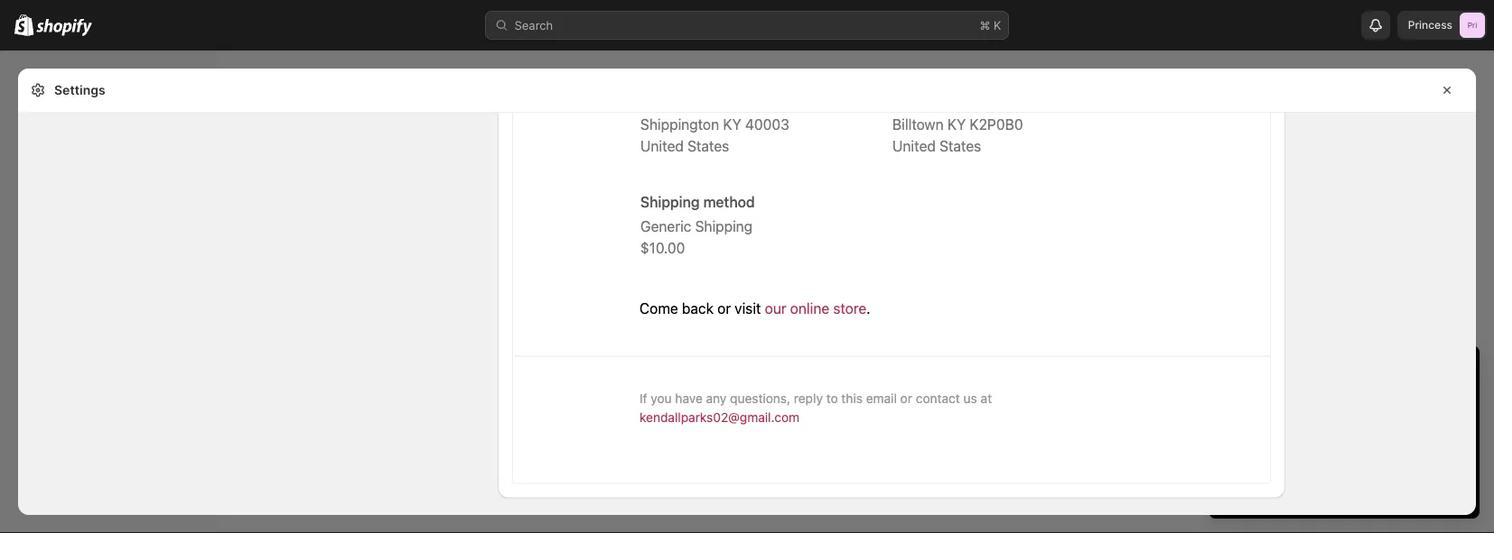 Task type: locate. For each thing, give the bounding box(es) containing it.
1 horizontal spatial to
[[1358, 431, 1369, 445]]

store down months
[[1291, 431, 1319, 445]]

1 vertical spatial and
[[1310, 449, 1330, 463]]

k
[[994, 18, 1002, 32]]

and left add
[[1310, 449, 1330, 463]]

your up features
[[1432, 431, 1457, 445]]

and up $1/month
[[1346, 395, 1367, 409]]

day
[[1240, 362, 1272, 384]]

to left 'a'
[[1268, 395, 1279, 409]]

0 vertical spatial to
[[1268, 395, 1279, 409]]

store
[[1291, 431, 1319, 445], [1278, 449, 1306, 463]]

1 day left in your trial element
[[1209, 393, 1480, 520]]

left
[[1277, 362, 1305, 384]]

1 day left in your trial button
[[1209, 346, 1480, 384]]

$50 app store credit link
[[1241, 431, 1355, 445]]

to down $1/month
[[1358, 431, 1369, 445]]

1 vertical spatial store
[[1278, 449, 1306, 463]]

bonus
[[1358, 449, 1392, 463]]

store down $50 app store credit 'link'
[[1278, 449, 1306, 463]]

credit
[[1323, 431, 1355, 445]]

paid
[[1292, 395, 1316, 409]]

for
[[1322, 413, 1338, 427]]

0 vertical spatial settings
[[54, 83, 105, 98]]

and for store
[[1310, 449, 1330, 463]]

settings inside dialog
[[54, 83, 105, 98]]

1 horizontal spatial your
[[1432, 431, 1457, 445]]

and inside to customize your online store and add bonus features
[[1310, 449, 1330, 463]]

your right in on the bottom
[[1330, 362, 1367, 384]]

1
[[1227, 362, 1235, 384]]

1 vertical spatial to
[[1358, 431, 1369, 445]]

1 vertical spatial settings
[[43, 500, 90, 514]]

1 horizontal spatial and
[[1346, 395, 1367, 409]]

settings
[[54, 83, 105, 98], [43, 500, 90, 514]]

0 horizontal spatial to
[[1268, 395, 1279, 409]]

your
[[1330, 362, 1367, 384], [1432, 431, 1457, 445]]

⌘
[[980, 18, 991, 32]]

search
[[515, 18, 553, 32]]

first
[[1241, 413, 1263, 427]]

and
[[1346, 395, 1367, 409], [1310, 449, 1330, 463]]

add
[[1334, 449, 1355, 463]]

your inside dropdown button
[[1330, 362, 1367, 384]]

1 vertical spatial your
[[1432, 431, 1457, 445]]

to customize your online store and add bonus features
[[1241, 431, 1457, 463]]

0 horizontal spatial your
[[1330, 362, 1367, 384]]

home
[[43, 70, 76, 84]]

⌘ k
[[980, 18, 1002, 32]]

0 vertical spatial and
[[1346, 395, 1367, 409]]

0 horizontal spatial and
[[1310, 449, 1330, 463]]

0 vertical spatial your
[[1330, 362, 1367, 384]]

to
[[1268, 395, 1279, 409], [1358, 431, 1369, 445]]

princess image
[[1460, 13, 1485, 38]]



Task type: vqa. For each thing, say whether or not it's contained in the screenshot.
the left Sunday Element
no



Task type: describe. For each thing, give the bounding box(es) containing it.
trial
[[1372, 362, 1404, 384]]

first 3 months for $1/month
[[1241, 413, 1393, 427]]

to inside to customize your online store and add bonus features
[[1358, 431, 1369, 445]]

0 vertical spatial store
[[1291, 431, 1319, 445]]

and for plan
[[1346, 395, 1367, 409]]

months
[[1277, 413, 1319, 427]]

1 day left in your trial
[[1227, 362, 1404, 384]]

app
[[1267, 431, 1288, 445]]

a
[[1282, 395, 1289, 409]]

get:
[[1370, 395, 1392, 409]]

settings dialog
[[18, 0, 1476, 516]]

shopify image
[[14, 14, 34, 36]]

$50 app store credit
[[1241, 431, 1355, 445]]

$1/month
[[1341, 413, 1393, 427]]

settings link
[[11, 494, 206, 520]]

online
[[1241, 449, 1275, 463]]

switch to a paid plan and get:
[[1227, 395, 1392, 409]]

features
[[1396, 449, 1441, 463]]

store inside to customize your online store and add bonus features
[[1278, 449, 1306, 463]]

princess
[[1408, 19, 1453, 32]]

plan
[[1319, 395, 1343, 409]]

shopify image
[[36, 18, 92, 37]]

customize
[[1372, 431, 1429, 445]]

3
[[1267, 413, 1274, 427]]

home link
[[11, 65, 206, 90]]

switch
[[1227, 395, 1265, 409]]

your inside to customize your online store and add bonus features
[[1432, 431, 1457, 445]]

$50
[[1241, 431, 1263, 445]]

in
[[1310, 362, 1324, 384]]



